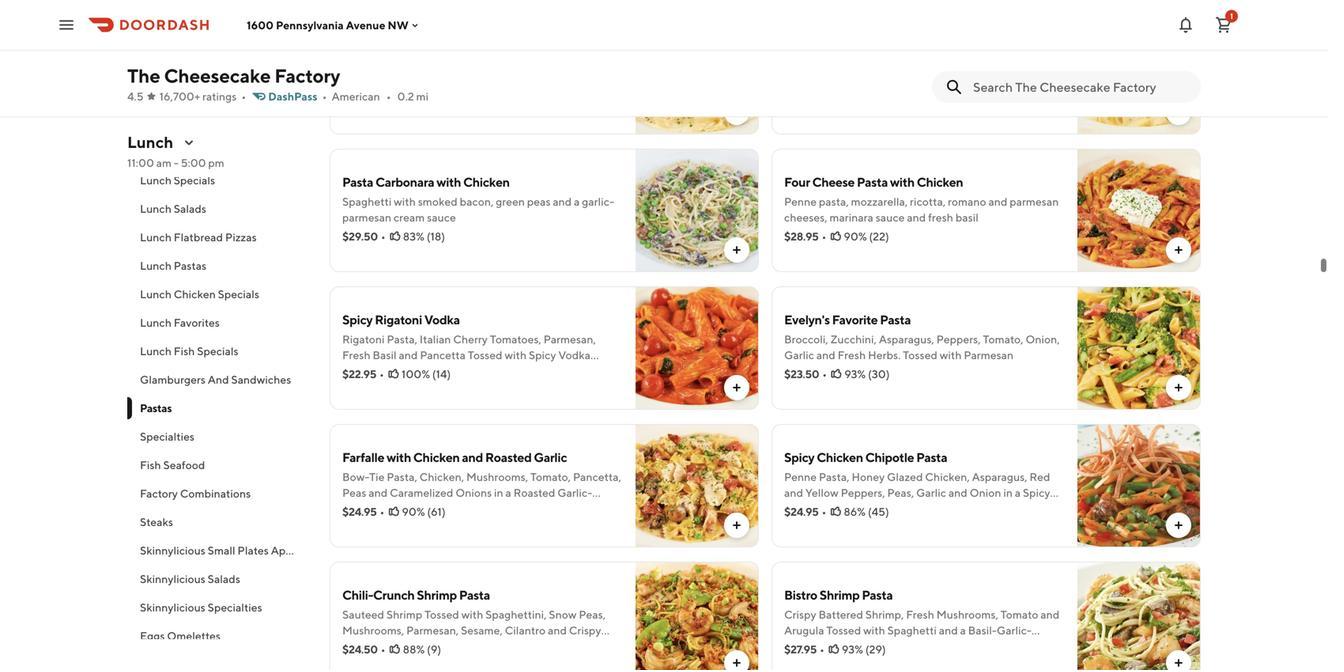 Task type: describe. For each thing, give the bounding box(es) containing it.
with up smoked
[[437, 174, 461, 189]]

sauce inside bistro shrimp pasta crispy battered shrimp, fresh mushrooms, tomato and arugula tossed with spaghetti and a basil-garlic- lemon cream sauce
[[858, 640, 889, 653]]

1 items, open order cart image
[[1215, 15, 1234, 34]]

fettuccini alfredo with shrimp image
[[1078, 11, 1202, 134]]

(30)
[[869, 367, 890, 380]]

garlic- inside bistro shrimp pasta crispy battered shrimp, fresh mushrooms, tomato and arugula tossed with spaghetti and a basil-garlic- lemon cream sauce
[[997, 624, 1032, 637]]

83% (36)
[[403, 84, 447, 97]]

shrimp down crunch on the left of page
[[387, 608, 423, 621]]

chicken inside the four cheese pasta with chicken penne pasta, mozzarella, ricotta, romano and parmesan cheeses, marinara sauce and fresh basil
[[917, 174, 964, 189]]

crispy inside bistro shrimp pasta crispy battered shrimp, fresh mushrooms, tomato and arugula tossed with spaghetti and a basil-garlic- lemon cream sauce
[[785, 608, 817, 621]]

(22)
[[870, 230, 890, 243]]

with inside the four cheese pasta with chicken penne pasta, mozzarella, ricotta, romano and parmesan cheeses, marinara sauce and fresh basil
[[891, 174, 915, 189]]

factory combinations button
[[127, 479, 311, 508]]

fish seafood button
[[127, 451, 311, 479]]

peas, inside spicy chicken chipotle pasta penne pasta, honey glazed chicken, asparagus, red and yellow peppers, peas, garlic and onion in a spicy chipotle parmesan cream sauce
[[888, 486, 915, 499]]

peas
[[343, 486, 367, 499]]

spaghettini,
[[486, 608, 547, 621]]

chicken inside lunch chicken specials 'button'
[[174, 288, 216, 301]]

and left onion
[[949, 486, 968, 499]]

eggs
[[140, 629, 165, 642]]

90% for chicken
[[402, 505, 425, 518]]

(29)
[[866, 643, 887, 656]]

dashpass
[[268, 90, 318, 103]]

pasta inside spicy chicken chipotle pasta penne pasta, honey glazed chicken, asparagus, red and yellow peppers, peas, garlic and onion in a spicy chipotle parmesan cream sauce
[[917, 450, 948, 465]]

16,700+
[[159, 90, 200, 103]]

and right romano
[[989, 195, 1008, 208]]

chili-crunch shrimp pasta sauteed shrimp tossed with spaghettini, snow peas, mushrooms, parmesan, sesame, cilantro and crispy garlic
[[343, 587, 606, 653]]

88% (9)
[[403, 643, 441, 656]]

tie
[[369, 470, 385, 483]]

fettuccini alfredo
[[343, 45, 444, 60]]

skinnylicious salads
[[140, 572, 240, 585]]

pastas inside button
[[174, 259, 207, 272]]

lunch for lunch flatbread pizzas
[[140, 231, 172, 244]]

favorites
[[174, 316, 220, 329]]

red
[[1030, 470, 1051, 483]]

spicy rigatoni vodka image
[[636, 286, 759, 410]]

appetizers
[[271, 544, 326, 557]]

83% for 83% (18)
[[403, 230, 425, 243]]

in inside spicy chicken chipotle pasta penne pasta, honey glazed chicken, asparagus, red and yellow peppers, peas, garlic and onion in a spicy chipotle parmesan cream sauce
[[1004, 486, 1013, 499]]

and inside chili-crunch shrimp pasta sauteed shrimp tossed with spaghettini, snow peas, mushrooms, parmesan, sesame, cilantro and crispy garlic
[[548, 624, 567, 637]]

0 vertical spatial factory
[[275, 64, 341, 87]]

tossed inside spicy rigatoni vodka rigatoni pasta, italian cherry tomatoes, parmesan, fresh basil and pancetta tossed with spicy vodka sauce.
[[468, 348, 503, 362]]

83% (18)
[[403, 230, 445, 243]]

tossed inside evelyn's favorite pasta broccoli, zucchini, asparagus, peppers, tomato, onion, garlic and fresh herbs. tossed with parmesan
[[903, 348, 938, 362]]

86%
[[844, 505, 866, 518]]

steaks button
[[127, 508, 311, 536]]

am
[[156, 156, 172, 169]]

pasta, inside spicy rigatoni vodka rigatoni pasta, italian cherry tomatoes, parmesan, fresh basil and pancetta tossed with spicy vodka sauce.
[[387, 333, 418, 346]]

lemon
[[785, 640, 820, 653]]

the
[[127, 64, 160, 87]]

parmesan inside farfalle with chicken and roasted garlic bow-tie pasta, chicken, mushrooms, tomato, pancetta, peas and caramelized onions in a roasted garlic- parmesan cream sauce
[[343, 502, 392, 515]]

$24.95 • for spicy
[[785, 505, 827, 518]]

snow
[[549, 608, 577, 621]]

fish seafood
[[140, 458, 205, 471]]

1 vertical spatial rigatoni
[[343, 333, 385, 346]]

garlic inside chili-crunch shrimp pasta sauteed shrimp tossed with spaghettini, snow peas, mushrooms, parmesan, sesame, cilantro and crispy garlic
[[343, 640, 373, 653]]

1 button
[[1209, 9, 1240, 41]]

bistro shrimp pasta image
[[1078, 562, 1202, 670]]

spaghetti inside pasta carbonara with chicken spaghetti with smoked bacon, green peas and a garlic- parmesan cream sauce
[[343, 195, 392, 208]]

crispy inside chili-crunch shrimp pasta sauteed shrimp tossed with spaghettini, snow peas, mushrooms, parmesan, sesame, cilantro and crispy garlic
[[569, 624, 602, 637]]

0 horizontal spatial chipotle
[[785, 502, 829, 515]]

pm
[[208, 156, 225, 169]]

sesame,
[[461, 624, 503, 637]]

90% (61)
[[402, 505, 446, 518]]

salads for lunch salads
[[174, 202, 206, 215]]

combinations
[[180, 487, 251, 500]]

sauteed
[[343, 608, 384, 621]]

$24.95 for farfalle
[[343, 505, 377, 518]]

chicken inside spicy chicken chipotle pasta penne pasta, honey glazed chicken, asparagus, red and yellow peppers, peas, garlic and onion in a spicy chipotle parmesan cream sauce
[[817, 450, 864, 465]]

chicken inside pasta carbonara with chicken spaghetti with smoked bacon, green peas and a garlic- parmesan cream sauce
[[464, 174, 510, 189]]

1 horizontal spatial vodka
[[559, 348, 591, 362]]

a inside pasta carbonara with chicken spaghetti with smoked bacon, green peas and a garlic- parmesan cream sauce
[[574, 195, 580, 208]]

evelyn's favorite pasta image
[[1078, 286, 1202, 410]]

90% for pasta
[[844, 230, 867, 243]]

Item Search search field
[[974, 78, 1189, 96]]

evelyn's favorite pasta broccoli, zucchini, asparagus, peppers, tomato, onion, garlic and fresh herbs. tossed with parmesan
[[785, 312, 1060, 362]]

skinnylicious for skinnylicious salads
[[140, 572, 206, 585]]

pennsylvania
[[276, 18, 344, 31]]

and left basil- at the right bottom of the page
[[940, 624, 959, 637]]

skinnylicious specialties
[[140, 601, 262, 614]]

and inside evelyn's favorite pasta broccoli, zucchini, asparagus, peppers, tomato, onion, garlic and fresh herbs. tossed with parmesan
[[817, 348, 836, 362]]

tossed inside bistro shrimp pasta crispy battered shrimp, fresh mushrooms, tomato and arugula tossed with spaghetti and a basil-garlic- lemon cream sauce
[[827, 624, 862, 637]]

lunch pastas
[[140, 259, 207, 272]]

spaghetti inside bistro shrimp pasta crispy battered shrimp, fresh mushrooms, tomato and arugula tossed with spaghetti and a basil-garlic- lemon cream sauce
[[888, 624, 937, 637]]

peppers, inside spicy chicken chipotle pasta penne pasta, honey glazed chicken, asparagus, red and yellow peppers, peas, garlic and onion in a spicy chipotle parmesan cream sauce
[[841, 486, 886, 499]]

(9)
[[427, 643, 441, 656]]

add item to cart image for bistro shrimp pasta
[[1173, 657, 1186, 669]]

0 horizontal spatial vodka
[[425, 312, 460, 327]]

spicy up yellow
[[785, 450, 815, 465]]

garlic- inside farfalle with chicken and roasted garlic bow-tie pasta, chicken, mushrooms, tomato, pancetta, peas and caramelized onions in a roasted garlic- parmesan cream sauce
[[558, 486, 593, 499]]

add item to cart image for four cheese pasta with chicken
[[1173, 244, 1186, 256]]

lunch for lunch pastas
[[140, 259, 172, 272]]

(45)
[[868, 505, 890, 518]]

pasta inside chili-crunch shrimp pasta sauteed shrimp tossed with spaghettini, snow peas, mushrooms, parmesan, sesame, cilantro and crispy garlic
[[459, 587, 490, 602]]

fresh inside spicy rigatoni vodka rigatoni pasta, italian cherry tomatoes, parmesan, fresh basil and pancetta tossed with spicy vodka sauce.
[[343, 348, 371, 362]]

menus image
[[183, 136, 196, 149]]

pasta, inside spicy chicken chipotle pasta penne pasta, honey glazed chicken, asparagus, red and yellow peppers, peas, garlic and onion in a spicy chipotle parmesan cream sauce
[[819, 470, 850, 483]]

bistro
[[785, 587, 818, 602]]

parmesan, inside spicy rigatoni vodka rigatoni pasta, italian cherry tomatoes, parmesan, fresh basil and pancetta tossed with spicy vodka sauce.
[[544, 333, 596, 346]]

cheeses,
[[785, 211, 828, 224]]

1600 pennsylvania avenue nw
[[247, 18, 409, 31]]

add item to cart image for spicy rigatoni vodka
[[731, 381, 744, 394]]

a inside bistro shrimp pasta crispy battered shrimp, fresh mushrooms, tomato and arugula tossed with spaghetti and a basil-garlic- lemon cream sauce
[[961, 624, 967, 637]]

fish inside 'lunch fish specials' 'button'
[[174, 344, 195, 358]]

pancetta
[[420, 348, 466, 362]]

cilantro
[[505, 624, 546, 637]]

honey
[[852, 470, 885, 483]]

• for pasta carbonara with chicken
[[381, 230, 386, 243]]

lunch for lunch favorites
[[140, 316, 172, 329]]

cream
[[394, 211, 425, 224]]

pasta,
[[819, 195, 849, 208]]

spicy up sauce.
[[343, 312, 373, 327]]

(61)
[[427, 505, 446, 518]]

• for spicy rigatoni vodka
[[380, 367, 384, 380]]

$29.50
[[343, 230, 378, 243]]

sauce.
[[343, 364, 376, 377]]

broccoli,
[[785, 333, 829, 346]]

fettuccini alfredo image
[[636, 11, 759, 134]]

carbonara
[[376, 174, 435, 189]]

yellow
[[806, 486, 839, 499]]

peas
[[527, 195, 551, 208]]

93% for shrimp
[[842, 643, 864, 656]]

cheese
[[813, 174, 855, 189]]

skinnylicious small plates appetizers button
[[127, 536, 326, 565]]

lunch fish specials button
[[127, 337, 311, 365]]

and
[[208, 373, 229, 386]]

0 vertical spatial chipotle
[[866, 450, 915, 465]]

and right the 'tomato' on the right bottom of the page
[[1041, 608, 1060, 621]]

93% for favorite
[[845, 367, 866, 380]]

pizzas
[[225, 231, 257, 244]]

$24.50
[[343, 643, 378, 656]]

specials for fish
[[197, 344, 239, 358]]

lunch for lunch fish specials
[[140, 344, 172, 358]]

caramelized
[[390, 486, 454, 499]]

skinnylicious specialties button
[[127, 593, 311, 622]]

lunch for lunch
[[127, 133, 173, 151]]

parmesan inside the four cheese pasta with chicken penne pasta, mozzarella, ricotta, romano and parmesan cheeses, marinara sauce and fresh basil
[[1010, 195, 1059, 208]]

$24.50 •
[[343, 643, 386, 656]]

and left yellow
[[785, 486, 804, 499]]

mozzarella,
[[852, 195, 908, 208]]

$24.95 • for farfalle
[[343, 505, 385, 518]]

fresh
[[929, 211, 954, 224]]

lunch favorites button
[[127, 309, 311, 337]]

specials for chicken
[[218, 288, 259, 301]]

$22.95 •
[[343, 367, 384, 380]]

shrimp inside bistro shrimp pasta crispy battered shrimp, fresh mushrooms, tomato and arugula tossed with spaghetti and a basil-garlic- lemon cream sauce
[[820, 587, 860, 602]]

glamburgers and sandwiches
[[140, 373, 291, 386]]

and up 'onions'
[[462, 450, 483, 465]]

chicken inside farfalle with chicken and roasted garlic bow-tie pasta, chicken, mushrooms, tomato, pancetta, peas and caramelized onions in a roasted garlic- parmesan cream sauce
[[414, 450, 460, 465]]

$23.50 •
[[785, 367, 828, 380]]

0 vertical spatial rigatoni
[[375, 312, 422, 327]]

farfalle with chicken and roasted garlic bow-tie pasta, chicken, mushrooms, tomato, pancetta, peas and caramelized onions in a roasted garlic- parmesan cream sauce
[[343, 450, 622, 515]]

4.5
[[127, 90, 144, 103]]

parmesan inside spicy chicken chipotle pasta penne pasta, honey glazed chicken, asparagus, red and yellow peppers, peas, garlic and onion in a spicy chipotle parmesan cream sauce
[[831, 502, 881, 515]]

penne inside spicy chicken chipotle pasta penne pasta, honey glazed chicken, asparagus, red and yellow peppers, peas, garlic and onion in a spicy chipotle parmesan cream sauce
[[785, 470, 817, 483]]

$29.50 •
[[343, 230, 386, 243]]

1 vertical spatial roasted
[[514, 486, 556, 499]]

and down tie
[[369, 486, 388, 499]]



Task type: locate. For each thing, give the bounding box(es) containing it.
cream down 'battered'
[[822, 640, 856, 653]]

add item to cart image for evelyn's favorite pasta
[[1173, 381, 1186, 394]]

pancetta,
[[573, 470, 622, 483]]

0 horizontal spatial factory
[[140, 487, 178, 500]]

0 horizontal spatial fish
[[140, 458, 161, 471]]

skinnylicious salads button
[[127, 565, 311, 593]]

1 vertical spatial 93%
[[842, 643, 864, 656]]

2 vertical spatial mushrooms,
[[343, 624, 404, 637]]

• down basil
[[380, 367, 384, 380]]

1 horizontal spatial sauce
[[858, 640, 889, 653]]

lunch for lunch chicken specials
[[140, 288, 172, 301]]

a right onion
[[1016, 486, 1021, 499]]

and inside spicy rigatoni vodka rigatoni pasta, italian cherry tomatoes, parmesan, fresh basil and pancetta tossed with spicy vodka sauce.
[[399, 348, 418, 362]]

2 chicken, from the left
[[926, 470, 970, 483]]

0 horizontal spatial parmesan
[[343, 211, 392, 224]]

asparagus, inside spicy chicken chipotle pasta penne pasta, honey glazed chicken, asparagus, red and yellow peppers, peas, garlic and onion in a spicy chipotle parmesan cream sauce
[[973, 470, 1028, 483]]

skinnylicious for skinnylicious specialties
[[140, 601, 206, 614]]

0 vertical spatial $23.50
[[343, 84, 378, 97]]

$23.50 for $23.50
[[343, 84, 378, 97]]

• right $28.95
[[822, 230, 827, 243]]

• for four cheese pasta with chicken
[[822, 230, 827, 243]]

with up "cream"
[[394, 195, 416, 208]]

eggs omelettes button
[[127, 622, 311, 650]]

with
[[437, 174, 461, 189], [891, 174, 915, 189], [394, 195, 416, 208], [505, 348, 527, 362], [940, 348, 962, 362], [387, 450, 411, 465], [462, 608, 484, 621], [864, 624, 886, 637]]

$24.95
[[343, 505, 377, 518], [785, 505, 819, 518]]

add item to cart image
[[731, 106, 744, 119], [1173, 106, 1186, 119], [1173, 244, 1186, 256], [731, 381, 744, 394], [731, 519, 744, 532], [1173, 519, 1186, 532], [731, 657, 744, 669]]

1 vertical spatial 83%
[[403, 230, 425, 243]]

1 horizontal spatial factory
[[275, 64, 341, 87]]

chicken up bacon,
[[464, 174, 510, 189]]

2 sauce from the left
[[876, 211, 905, 224]]

1 horizontal spatial parmesan
[[831, 502, 881, 515]]

small
[[208, 544, 235, 557]]

with right farfalle
[[387, 450, 411, 465]]

$23.50
[[343, 84, 378, 97], [785, 367, 820, 380]]

lunch flatbread pizzas
[[140, 231, 257, 244]]

a left garlic-
[[574, 195, 580, 208]]

with inside farfalle with chicken and roasted garlic bow-tie pasta, chicken, mushrooms, tomato, pancetta, peas and caramelized onions in a roasted garlic- parmesan cream sauce
[[387, 450, 411, 465]]

• left american on the top left
[[322, 90, 327, 103]]

86% (45)
[[844, 505, 890, 518]]

cream inside farfalle with chicken and roasted garlic bow-tie pasta, chicken, mushrooms, tomato, pancetta, peas and caramelized onions in a roasted garlic- parmesan cream sauce
[[394, 502, 428, 515]]

and down broccoli,
[[817, 348, 836, 362]]

parmesan, up the (9)
[[407, 624, 459, 637]]

specials down 5:00
[[174, 174, 215, 187]]

asparagus, up herbs.
[[879, 333, 935, 346]]

onions
[[456, 486, 492, 499]]

0 horizontal spatial sauce
[[427, 211, 456, 224]]

1 vertical spatial specials
[[218, 288, 259, 301]]

spicy chicken chipotle pasta penne pasta, honey glazed chicken, asparagus, red and yellow peppers, peas, garlic and onion in a spicy chipotle parmesan cream sauce
[[785, 450, 1051, 515]]

chili-crunch shrimp pasta image
[[636, 562, 759, 670]]

1 horizontal spatial tomato,
[[984, 333, 1024, 346]]

specialties inside button
[[140, 430, 195, 443]]

peppers, inside evelyn's favorite pasta broccoli, zucchini, asparagus, peppers, tomato, onion, garlic and fresh herbs. tossed with parmesan
[[937, 333, 981, 346]]

chicken
[[464, 174, 510, 189], [917, 174, 964, 189], [174, 288, 216, 301], [414, 450, 460, 465], [817, 450, 864, 465]]

garlic inside spicy chicken chipotle pasta penne pasta, honey glazed chicken, asparagus, red and yellow peppers, peas, garlic and onion in a spicy chipotle parmesan cream sauce
[[917, 486, 947, 499]]

fresh inside bistro shrimp pasta crispy battered shrimp, fresh mushrooms, tomato and arugula tossed with spaghetti and a basil-garlic- lemon cream sauce
[[907, 608, 935, 621]]

2 83% from the top
[[403, 230, 425, 243]]

bacon,
[[460, 195, 494, 208]]

0 horizontal spatial pastas
[[140, 401, 172, 415]]

penne inside the four cheese pasta with chicken penne pasta, mozzarella, ricotta, romano and parmesan cheeses, marinara sauce and fresh basil
[[785, 195, 817, 208]]

in inside farfalle with chicken and roasted garlic bow-tie pasta, chicken, mushrooms, tomato, pancetta, peas and caramelized onions in a roasted garlic- parmesan cream sauce
[[494, 486, 504, 499]]

mushrooms, up 'onions'
[[467, 470, 528, 483]]

chipotle down yellow
[[785, 502, 829, 515]]

0 horizontal spatial $23.50
[[343, 84, 378, 97]]

• down the cheesecake factory
[[242, 90, 246, 103]]

90% down "caramelized"
[[402, 505, 425, 518]]

with up the sesame,
[[462, 608, 484, 621]]

chili-
[[343, 587, 373, 602]]

a inside farfalle with chicken and roasted garlic bow-tie pasta, chicken, mushrooms, tomato, pancetta, peas and caramelized onions in a roasted garlic- parmesan cream sauce
[[506, 486, 512, 499]]

1 sauce from the left
[[427, 211, 456, 224]]

asparagus, up onion
[[973, 470, 1028, 483]]

11:00
[[127, 156, 154, 169]]

roasted right 'onions'
[[514, 486, 556, 499]]

0 horizontal spatial parmesan,
[[407, 624, 459, 637]]

1 vertical spatial add item to cart image
[[1173, 381, 1186, 394]]

1 vertical spatial garlic-
[[997, 624, 1032, 637]]

lunch for lunch salads
[[140, 202, 172, 215]]

2 vertical spatial skinnylicious
[[140, 601, 206, 614]]

pasta up glazed
[[917, 450, 948, 465]]

green
[[496, 195, 525, 208]]

2 in from the left
[[1004, 486, 1013, 499]]

asparagus, inside evelyn's favorite pasta broccoli, zucchini, asparagus, peppers, tomato, onion, garlic and fresh herbs. tossed with parmesan
[[879, 333, 935, 346]]

tossed
[[468, 348, 503, 362], [903, 348, 938, 362], [425, 608, 459, 621], [827, 624, 862, 637]]

90% (22)
[[844, 230, 890, 243]]

$23.50 down fettuccini
[[343, 84, 378, 97]]

• right lemon
[[820, 643, 825, 656]]

sauce down "caramelized"
[[431, 502, 461, 515]]

0 horizontal spatial mushrooms,
[[343, 624, 404, 637]]

0 vertical spatial skinnylicious
[[140, 544, 206, 557]]

1 horizontal spatial crispy
[[785, 608, 817, 621]]

0 horizontal spatial spaghetti
[[343, 195, 392, 208]]

83% for 83% (36)
[[403, 84, 424, 97]]

1 horizontal spatial chipotle
[[866, 450, 915, 465]]

lunch down lunch flatbread pizzas
[[140, 259, 172, 272]]

and down ricotta,
[[908, 211, 927, 224]]

2 $24.95 • from the left
[[785, 505, 827, 518]]

1 vertical spatial tomato,
[[531, 470, 571, 483]]

salads for skinnylicious salads
[[208, 572, 240, 585]]

1 horizontal spatial chicken,
[[926, 470, 970, 483]]

1 vertical spatial skinnylicious
[[140, 572, 206, 585]]

skinnylicious for skinnylicious small plates appetizers
[[140, 544, 206, 557]]

tossed inside chili-crunch shrimp pasta sauteed shrimp tossed with spaghettini, snow peas, mushrooms, parmesan, sesame, cilantro and crispy garlic
[[425, 608, 459, 621]]

tomato, left pancetta,
[[531, 470, 571, 483]]

• down broccoli,
[[823, 367, 828, 380]]

1 penne from the top
[[785, 195, 817, 208]]

• right $24.50
[[381, 643, 386, 656]]

3 skinnylicious from the top
[[140, 601, 206, 614]]

93% left (30)
[[845, 367, 866, 380]]

1 horizontal spatial $24.95 •
[[785, 505, 827, 518]]

2 skinnylicious from the top
[[140, 572, 206, 585]]

parmesan
[[965, 348, 1014, 362], [343, 502, 392, 515], [831, 502, 881, 515]]

american • 0.2 mi
[[332, 90, 429, 103]]

pasta up herbs.
[[880, 312, 911, 327]]

0 vertical spatial tomato,
[[984, 333, 1024, 346]]

• for farfalle with chicken and roasted garlic
[[380, 505, 385, 518]]

chicken, inside farfalle with chicken and roasted garlic bow-tie pasta, chicken, mushrooms, tomato, pancetta, peas and caramelized onions in a roasted garlic- parmesan cream sauce
[[420, 470, 464, 483]]

pasta inside the four cheese pasta with chicken penne pasta, mozzarella, ricotta, romano and parmesan cheeses, marinara sauce and fresh basil
[[857, 174, 888, 189]]

skinnylicious up skinnylicious specialties
[[140, 572, 206, 585]]

1 83% from the top
[[403, 84, 424, 97]]

and down snow
[[548, 624, 567, 637]]

tossed up the (9)
[[425, 608, 459, 621]]

chicken up "caramelized"
[[414, 450, 460, 465]]

cream down glazed
[[883, 502, 917, 515]]

lunch inside "button"
[[140, 174, 172, 187]]

spicy chicken chipotle pasta image
[[1078, 424, 1202, 547]]

salads down 'skinnylicious small plates appetizers' button
[[208, 572, 240, 585]]

salads inside button
[[174, 202, 206, 215]]

alfredo
[[402, 45, 444, 60]]

cream down "caramelized"
[[394, 502, 428, 515]]

glazed
[[888, 470, 924, 483]]

and up 100%
[[399, 348, 418, 362]]

spicy rigatoni vodka rigatoni pasta, italian cherry tomatoes, parmesan, fresh basil and pancetta tossed with spicy vodka sauce.
[[343, 312, 596, 377]]

lunch salads button
[[127, 195, 311, 223]]

fresh right the shrimp,
[[907, 608, 935, 621]]

0 vertical spatial pastas
[[174, 259, 207, 272]]

$24.95 • down 'peas'
[[343, 505, 385, 518]]

pasta up the shrimp,
[[862, 587, 893, 602]]

0 vertical spatial peas,
[[888, 486, 915, 499]]

fish down "lunch favorites"
[[174, 344, 195, 358]]

with up "mozzarella,"
[[891, 174, 915, 189]]

onion,
[[1026, 333, 1060, 346]]

0 vertical spatial 83%
[[403, 84, 424, 97]]

1 skinnylicious from the top
[[140, 544, 206, 557]]

pasta, up yellow
[[819, 470, 850, 483]]

rigatoni
[[375, 312, 422, 327], [343, 333, 385, 346]]

lunch specials button
[[127, 166, 311, 195]]

0 horizontal spatial cream
[[394, 502, 428, 515]]

83% left (36)
[[403, 84, 424, 97]]

herbs.
[[869, 348, 901, 362]]

1 horizontal spatial specialties
[[208, 601, 262, 614]]

0 vertical spatial crispy
[[785, 608, 817, 621]]

specials inside "button"
[[174, 174, 215, 187]]

chicken,
[[420, 470, 464, 483], [926, 470, 970, 483]]

lunch chicken specials button
[[127, 280, 311, 309]]

seafood
[[163, 458, 205, 471]]

sauce down smoked
[[427, 211, 456, 224]]

arugula
[[785, 624, 825, 637]]

16,700+ ratings •
[[159, 90, 246, 103]]

specialties inside button
[[208, 601, 262, 614]]

1 vertical spatial specialties
[[208, 601, 262, 614]]

2 horizontal spatial sauce
[[919, 502, 950, 515]]

1 chicken, from the left
[[420, 470, 464, 483]]

1 horizontal spatial 90%
[[844, 230, 867, 243]]

1 horizontal spatial $24.95
[[785, 505, 819, 518]]

cream inside spicy chicken chipotle pasta penne pasta, honey glazed chicken, asparagus, red and yellow peppers, peas, garlic and onion in a spicy chipotle parmesan cream sauce
[[883, 502, 917, 515]]

eggs omelettes
[[140, 629, 221, 642]]

1 horizontal spatial in
[[1004, 486, 1013, 499]]

and inside pasta carbonara with chicken spaghetti with smoked bacon, green peas and a garlic- parmesan cream sauce
[[553, 195, 572, 208]]

factory up dashpass •
[[275, 64, 341, 87]]

0 vertical spatial asparagus,
[[879, 333, 935, 346]]

(14)
[[433, 367, 451, 380]]

with inside chili-crunch shrimp pasta sauteed shrimp tossed with spaghettini, snow peas, mushrooms, parmesan, sesame, cilantro and crispy garlic
[[462, 608, 484, 621]]

parmesan, inside chili-crunch shrimp pasta sauteed shrimp tossed with spaghettini, snow peas, mushrooms, parmesan, sesame, cilantro and crispy garlic
[[407, 624, 459, 637]]

0 vertical spatial fish
[[174, 344, 195, 358]]

pasta inside bistro shrimp pasta crispy battered shrimp, fresh mushrooms, tomato and arugula tossed with spaghetti and a basil-garlic- lemon cream sauce
[[862, 587, 893, 602]]

$24.95 • down yellow
[[785, 505, 827, 518]]

$28.95 •
[[785, 230, 827, 243]]

0 horizontal spatial specialties
[[140, 430, 195, 443]]

a left basil- at the right bottom of the page
[[961, 624, 967, 637]]

0 horizontal spatial in
[[494, 486, 504, 499]]

lunch down the lunch salads
[[140, 231, 172, 244]]

lunch down am
[[140, 174, 172, 187]]

garlic inside farfalle with chicken and roasted garlic bow-tie pasta, chicken, mushrooms, tomato, pancetta, peas and caramelized onions in a roasted garlic- parmesan cream sauce
[[534, 450, 567, 465]]

tossed right herbs.
[[903, 348, 938, 362]]

$28.95
[[785, 230, 819, 243]]

2 horizontal spatial fresh
[[907, 608, 935, 621]]

1 horizontal spatial asparagus,
[[973, 470, 1028, 483]]

spaghetti down the shrimp,
[[888, 624, 937, 637]]

garlic-
[[558, 486, 593, 499], [997, 624, 1032, 637]]

add item to cart image for farfalle with chicken and roasted garlic
[[731, 519, 744, 532]]

2 horizontal spatial cream
[[883, 502, 917, 515]]

nw
[[388, 18, 409, 31]]

pasta inside evelyn's favorite pasta broccoli, zucchini, asparagus, peppers, tomato, onion, garlic and fresh herbs. tossed with parmesan
[[880, 312, 911, 327]]

1 horizontal spatial sauce
[[876, 211, 905, 224]]

spaghetti up $29.50 •
[[343, 195, 392, 208]]

11:00 am - 5:00 pm
[[127, 156, 225, 169]]

and right peas at the left top of the page
[[553, 195, 572, 208]]

$24.95 down 'peas'
[[343, 505, 377, 518]]

peas, inside chili-crunch shrimp pasta sauteed shrimp tossed with spaghettini, snow peas, mushrooms, parmesan, sesame, cilantro and crispy garlic
[[579, 608, 606, 621]]

93%
[[845, 367, 866, 380], [842, 643, 864, 656]]

pasta inside pasta carbonara with chicken spaghetti with smoked bacon, green peas and a garlic- parmesan cream sauce
[[343, 174, 374, 189]]

lunch for lunch specials
[[140, 174, 172, 187]]

pasta,
[[387, 333, 418, 346], [387, 470, 418, 483], [819, 470, 850, 483]]

mushrooms, up basil- at the right bottom of the page
[[937, 608, 999, 621]]

0 vertical spatial penne
[[785, 195, 817, 208]]

add item to cart image for pasta carbonara with chicken
[[731, 244, 744, 256]]

1 vertical spatial peas,
[[579, 608, 606, 621]]

shrimp up 'battered'
[[820, 587, 860, 602]]

add item to cart image for chili-crunch shrimp pasta
[[731, 657, 744, 669]]

1 vertical spatial $23.50
[[785, 367, 820, 380]]

dashpass •
[[268, 90, 327, 103]]

lunch favorites
[[140, 316, 220, 329]]

lunch chicken specials
[[140, 288, 259, 301]]

1 vertical spatial pastas
[[140, 401, 172, 415]]

1 vertical spatial salads
[[208, 572, 240, 585]]

spicy down tomatoes,
[[529, 348, 556, 362]]

parmesan inside evelyn's favorite pasta broccoli, zucchini, asparagus, peppers, tomato, onion, garlic and fresh herbs. tossed with parmesan
[[965, 348, 1014, 362]]

1 vertical spatial chipotle
[[785, 502, 829, 515]]

0 vertical spatial peppers,
[[937, 333, 981, 346]]

0 vertical spatial roasted
[[485, 450, 532, 465]]

2 $24.95 from the left
[[785, 505, 819, 518]]

glamburgers and sandwiches button
[[127, 365, 311, 394]]

specials down lunch pastas button
[[218, 288, 259, 301]]

1 horizontal spatial garlic-
[[997, 624, 1032, 637]]

• for spicy chicken chipotle pasta
[[822, 505, 827, 518]]

chicken, inside spicy chicken chipotle pasta penne pasta, honey glazed chicken, asparagus, red and yellow peppers, peas, garlic and onion in a spicy chipotle parmesan cream sauce
[[926, 470, 970, 483]]

fresh down zucchini,
[[838, 348, 866, 362]]

tomato, inside farfalle with chicken and roasted garlic bow-tie pasta, chicken, mushrooms, tomato, pancetta, peas and caramelized onions in a roasted garlic- parmesan cream sauce
[[531, 470, 571, 483]]

asparagus,
[[879, 333, 935, 346], [973, 470, 1028, 483]]

with right herbs.
[[940, 348, 962, 362]]

open menu image
[[57, 15, 76, 34]]

0 vertical spatial garlic-
[[558, 486, 593, 499]]

pasta, inside farfalle with chicken and roasted garlic bow-tie pasta, chicken, mushrooms, tomato, pancetta, peas and caramelized onions in a roasted garlic- parmesan cream sauce
[[387, 470, 418, 483]]

parmesan, right tomatoes,
[[544, 333, 596, 346]]

$24.95 for spicy
[[785, 505, 819, 518]]

1 horizontal spatial cream
[[822, 640, 856, 653]]

sauce
[[427, 211, 456, 224], [876, 211, 905, 224]]

specialties down skinnylicious salads button
[[208, 601, 262, 614]]

1 $24.95 • from the left
[[343, 505, 385, 518]]

battered
[[819, 608, 864, 621]]

$24.95 down yellow
[[785, 505, 819, 518]]

mushrooms, inside chili-crunch shrimp pasta sauteed shrimp tossed with spaghettini, snow peas, mushrooms, parmesan, sesame, cilantro and crispy garlic
[[343, 624, 404, 637]]

sauce inside farfalle with chicken and roasted garlic bow-tie pasta, chicken, mushrooms, tomato, pancetta, peas and caramelized onions in a roasted garlic- parmesan cream sauce
[[431, 502, 461, 515]]

0 horizontal spatial tomato,
[[531, 470, 571, 483]]

83% down "cream"
[[403, 230, 425, 243]]

basil
[[373, 348, 397, 362]]

0 vertical spatial spaghetti
[[343, 195, 392, 208]]

chicken, up onion
[[926, 470, 970, 483]]

sauce down "mozzarella,"
[[876, 211, 905, 224]]

evelyn's
[[785, 312, 830, 327]]

2 horizontal spatial parmesan
[[965, 348, 1014, 362]]

lunch up glamburgers
[[140, 344, 172, 358]]

0 vertical spatial parmesan,
[[544, 333, 596, 346]]

factory up "steaks"
[[140, 487, 178, 500]]

notification bell image
[[1177, 15, 1196, 34]]

pasta
[[343, 174, 374, 189], [857, 174, 888, 189], [880, 312, 911, 327], [917, 450, 948, 465], [459, 587, 490, 602], [862, 587, 893, 602]]

• for chili-crunch shrimp pasta
[[381, 643, 386, 656]]

factory inside button
[[140, 487, 178, 500]]

roasted up 'onions'
[[485, 450, 532, 465]]

flatbread
[[174, 231, 223, 244]]

skinnylicious
[[140, 544, 206, 557], [140, 572, 206, 585], [140, 601, 206, 614]]

parmesan right romano
[[1010, 195, 1059, 208]]

0 horizontal spatial crispy
[[569, 624, 602, 637]]

1 horizontal spatial fresh
[[838, 348, 866, 362]]

fresh
[[343, 348, 371, 362], [838, 348, 866, 362], [907, 608, 935, 621]]

2 vertical spatial add item to cart image
[[1173, 657, 1186, 669]]

5:00
[[181, 156, 206, 169]]

cheesecake
[[164, 64, 271, 87]]

farfalle with chicken and roasted garlic image
[[636, 424, 759, 547]]

a right 'onions'
[[506, 486, 512, 499]]

four
[[785, 174, 811, 189]]

• for evelyn's favorite pasta
[[823, 367, 828, 380]]

lunch pastas button
[[127, 252, 311, 280]]

shrimp right crunch on the left of page
[[417, 587, 457, 602]]

1 horizontal spatial peppers,
[[937, 333, 981, 346]]

0 vertical spatial 90%
[[844, 230, 867, 243]]

0.2
[[398, 90, 414, 103]]

2 penne from the top
[[785, 470, 817, 483]]

1 horizontal spatial parmesan,
[[544, 333, 596, 346]]

cream inside bistro shrimp pasta crispy battered shrimp, fresh mushrooms, tomato and arugula tossed with spaghetti and a basil-garlic- lemon cream sauce
[[822, 640, 856, 653]]

mushrooms, inside bistro shrimp pasta crispy battered shrimp, fresh mushrooms, tomato and arugula tossed with spaghetti and a basil-garlic- lemon cream sauce
[[937, 608, 999, 621]]

1 vertical spatial asparagus,
[[973, 470, 1028, 483]]

1 in from the left
[[494, 486, 504, 499]]

1 horizontal spatial salads
[[208, 572, 240, 585]]

pastas down lunch flatbread pizzas
[[174, 259, 207, 272]]

in right 'onions'
[[494, 486, 504, 499]]

factory
[[275, 64, 341, 87], [140, 487, 178, 500]]

1 horizontal spatial parmesan
[[1010, 195, 1059, 208]]

tomato, inside evelyn's favorite pasta broccoli, zucchini, asparagus, peppers, tomato, onion, garlic and fresh herbs. tossed with parmesan
[[984, 333, 1024, 346]]

• down yellow
[[822, 505, 827, 518]]

0 vertical spatial add item to cart image
[[731, 244, 744, 256]]

0 horizontal spatial salads
[[174, 202, 206, 215]]

add item to cart image
[[731, 244, 744, 256], [1173, 381, 1186, 394], [1173, 657, 1186, 669]]

1 vertical spatial factory
[[140, 487, 178, 500]]

0 horizontal spatial asparagus,
[[879, 333, 935, 346]]

basil
[[956, 211, 979, 224]]

parmesan inside pasta carbonara with chicken spaghetti with smoked bacon, green peas and a garlic- parmesan cream sauce
[[343, 211, 392, 224]]

garlic inside evelyn's favorite pasta broccoli, zucchini, asparagus, peppers, tomato, onion, garlic and fresh herbs. tossed with parmesan
[[785, 348, 815, 362]]

0 vertical spatial salads
[[174, 202, 206, 215]]

sauce down the shrimp,
[[858, 640, 889, 653]]

0 vertical spatial 93%
[[845, 367, 866, 380]]

salads inside button
[[208, 572, 240, 585]]

mushrooms, down sauteed
[[343, 624, 404, 637]]

90%
[[844, 230, 867, 243], [402, 505, 425, 518]]

1 vertical spatial penne
[[785, 470, 817, 483]]

1 vertical spatial parmesan,
[[407, 624, 459, 637]]

0 vertical spatial mushrooms,
[[467, 470, 528, 483]]

2 horizontal spatial mushrooms,
[[937, 608, 999, 621]]

• left "0.2"
[[387, 90, 391, 103]]

0 vertical spatial vodka
[[425, 312, 460, 327]]

skinnylicious up eggs omelettes
[[140, 601, 206, 614]]

1 vertical spatial peppers,
[[841, 486, 886, 499]]

fresh inside evelyn's favorite pasta broccoli, zucchini, asparagus, peppers, tomato, onion, garlic and fresh herbs. tossed with parmesan
[[838, 348, 866, 362]]

chicken up ricotta,
[[917, 174, 964, 189]]

factory combinations
[[140, 487, 251, 500]]

0 horizontal spatial parmesan
[[343, 502, 392, 515]]

four cheese pasta with chicken image
[[1078, 149, 1202, 272]]

with down the shrimp,
[[864, 624, 886, 637]]

1 vertical spatial mushrooms,
[[937, 608, 999, 621]]

penne up yellow
[[785, 470, 817, 483]]

mi
[[417, 90, 429, 103]]

93% (30)
[[845, 367, 890, 380]]

chipotle
[[866, 450, 915, 465], [785, 502, 829, 515]]

glamburgers
[[140, 373, 206, 386]]

mushrooms, inside farfalle with chicken and roasted garlic bow-tie pasta, chicken, mushrooms, tomato, pancetta, peas and caramelized onions in a roasted garlic- parmesan cream sauce
[[467, 470, 528, 483]]

with inside evelyn's favorite pasta broccoli, zucchini, asparagus, peppers, tomato, onion, garlic and fresh herbs. tossed with parmesan
[[940, 348, 962, 362]]

1600 pennsylvania avenue nw button
[[247, 18, 421, 31]]

with inside spicy rigatoni vodka rigatoni pasta, italian cherry tomatoes, parmesan, fresh basil and pancetta tossed with spicy vodka sauce.
[[505, 348, 527, 362]]

chicken, up "caramelized"
[[420, 470, 464, 483]]

sauce inside spicy chicken chipotle pasta penne pasta, honey glazed chicken, asparagus, red and yellow peppers, peas, garlic and onion in a spicy chipotle parmesan cream sauce
[[919, 502, 950, 515]]

1 $24.95 from the left
[[343, 505, 377, 518]]

1 vertical spatial vodka
[[559, 348, 591, 362]]

chicken up favorites
[[174, 288, 216, 301]]

1 vertical spatial spaghetti
[[888, 624, 937, 637]]

chipotle up glazed
[[866, 450, 915, 465]]

lunch left favorites
[[140, 316, 172, 329]]

with inside bistro shrimp pasta crispy battered shrimp, fresh mushrooms, tomato and arugula tossed with spaghetti and a basil-garlic- lemon cream sauce
[[864, 624, 886, 637]]

$27.95 •
[[785, 643, 825, 656]]

penne up "cheeses,"
[[785, 195, 817, 208]]

lunch flatbread pizzas button
[[127, 223, 311, 252]]

fish left seafood on the bottom of page
[[140, 458, 161, 471]]

shrimp
[[417, 587, 457, 602], [820, 587, 860, 602], [387, 608, 423, 621]]

favorite
[[833, 312, 878, 327]]

add item to cart image for spicy chicken chipotle pasta
[[1173, 519, 1186, 532]]

spicy down red
[[1024, 486, 1051, 499]]

basil-
[[969, 624, 997, 637]]

$23.50 for $23.50 •
[[785, 367, 820, 380]]

fish inside fish seafood 'button'
[[140, 458, 161, 471]]

0 horizontal spatial peppers,
[[841, 486, 886, 499]]

bistro shrimp pasta crispy battered shrimp, fresh mushrooms, tomato and arugula tossed with spaghetti and a basil-garlic- lemon cream sauce
[[785, 587, 1060, 653]]

• for bistro shrimp pasta
[[820, 643, 825, 656]]

lunch specials
[[140, 174, 215, 187]]

sauce inside the four cheese pasta with chicken penne pasta, mozzarella, ricotta, romano and parmesan cheeses, marinara sauce and fresh basil
[[876, 211, 905, 224]]

0 vertical spatial specialties
[[140, 430, 195, 443]]

italian
[[420, 333, 451, 346]]

garlic-
[[582, 195, 615, 208]]

sauce inside pasta carbonara with chicken spaghetti with smoked bacon, green peas and a garlic- parmesan cream sauce
[[427, 211, 456, 224]]

pasta carbonara with chicken image
[[636, 149, 759, 272]]

a inside spicy chicken chipotle pasta penne pasta, honey glazed chicken, asparagus, red and yellow peppers, peas, garlic and onion in a spicy chipotle parmesan cream sauce
[[1016, 486, 1021, 499]]

1 horizontal spatial peas,
[[888, 486, 915, 499]]

parmesan up $29.50 •
[[343, 211, 392, 224]]

1 vertical spatial parmesan
[[343, 211, 392, 224]]



Task type: vqa. For each thing, say whether or not it's contained in the screenshot.


